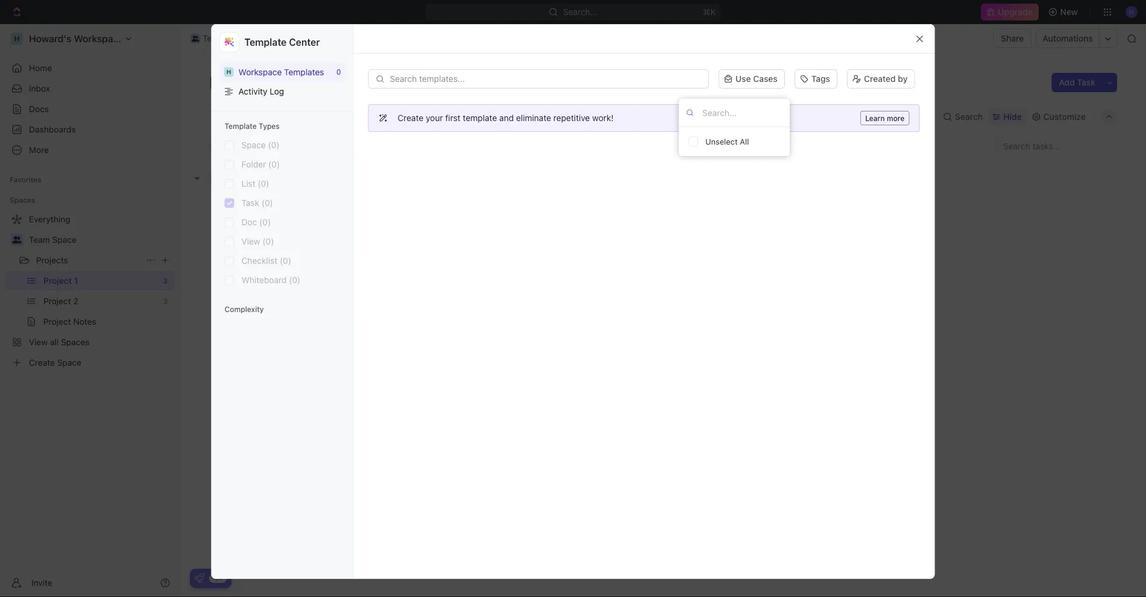 Task type: locate. For each thing, give the bounding box(es) containing it.
(0) down folder (0)
[[258, 179, 269, 189]]

(0) right folder at the top
[[269, 160, 280, 170]]

Search... text field
[[703, 104, 784, 122]]

1 horizontal spatial add task
[[1060, 78, 1096, 87]]

0 horizontal spatial team
[[29, 235, 50, 245]]

0 vertical spatial 3
[[261, 175, 265, 183]]

work!
[[593, 113, 614, 123]]

1 vertical spatial projects link
[[36, 251, 141, 270]]

0 vertical spatial add task button
[[1052, 73, 1103, 92]]

0 vertical spatial 1
[[363, 33, 367, 43]]

add task up customize
[[1060, 78, 1096, 87]]

(0) down checklist (0)
[[289, 275, 301, 285]]

1 horizontal spatial team
[[203, 33, 224, 43]]

1 horizontal spatial whiteboard
[[545, 94, 591, 104]]

search button
[[940, 109, 987, 125]]

/ up "workspace"
[[256, 33, 258, 43]]

3
[[261, 175, 265, 183], [264, 256, 269, 266]]

2 ‎task from the top
[[243, 235, 261, 245]]

‎task
[[243, 214, 261, 224], [243, 235, 261, 245]]

(0)
[[268, 140, 280, 150], [269, 160, 280, 170], [258, 179, 269, 189], [262, 198, 273, 208], [259, 218, 271, 227], [263, 237, 274, 247], [280, 256, 291, 266], [289, 275, 301, 285]]

tree containing team space
[[5, 210, 175, 373]]

spaces
[[10, 196, 35, 205]]

tree
[[5, 210, 175, 373]]

1 vertical spatial 1
[[267, 72, 275, 92]]

(0) for space (0)
[[268, 140, 280, 150]]

list for list
[[271, 112, 285, 122]]

(0) right view
[[263, 237, 274, 247]]

task up ‎task 1
[[242, 198, 259, 208]]

list (0)
[[242, 179, 269, 189]]

board link
[[223, 109, 249, 125]]

project 1
[[333, 33, 367, 43], [209, 72, 279, 92]]

team space down spaces
[[29, 235, 77, 245]]

automations button
[[1037, 30, 1100, 48]]

0 horizontal spatial /
[[256, 33, 258, 43]]

0 vertical spatial list
[[271, 112, 285, 122]]

task up create
[[395, 94, 414, 104]]

favorites
[[10, 176, 41, 184]]

task inside "task 3" link
[[243, 256, 261, 266]]

projects
[[276, 33, 307, 43], [36, 255, 68, 265]]

1 horizontal spatial list
[[271, 112, 285, 122]]

(0) up 2
[[259, 218, 271, 227]]

(0) down types
[[268, 140, 280, 150]]

task 3
[[243, 256, 269, 266]]

templates
[[284, 67, 324, 77]]

list
[[271, 112, 285, 122], [242, 179, 256, 189]]

space
[[226, 33, 250, 43], [242, 140, 266, 150], [52, 235, 77, 245]]

list inside "link"
[[271, 112, 285, 122]]

learn more link
[[861, 111, 910, 125]]

1 vertical spatial user group image
[[12, 236, 21, 244]]

(0) for view (0)
[[263, 237, 274, 247]]

howard's workspace, , element
[[224, 67, 234, 77]]

0 horizontal spatial team space link
[[29, 230, 173, 250]]

1 vertical spatial projects
[[36, 255, 68, 265]]

list down log
[[271, 112, 285, 122]]

1 horizontal spatial /
[[313, 33, 315, 43]]

whiteboard (0)
[[242, 275, 301, 285]]

0 vertical spatial project
[[333, 33, 361, 43]]

0 vertical spatial ‎task
[[243, 214, 261, 224]]

1 vertical spatial list
[[242, 179, 256, 189]]

your
[[426, 113, 443, 123]]

1 horizontal spatial project 1
[[333, 33, 367, 43]]

task button
[[395, 85, 414, 113]]

0 vertical spatial user group image
[[192, 36, 199, 42]]

1 horizontal spatial user group image
[[192, 36, 199, 42]]

3 down folder (0)
[[261, 175, 265, 183]]

dialog containing task
[[380, 84, 766, 277]]

0 horizontal spatial team space
[[29, 235, 77, 245]]

upgrade
[[999, 7, 1033, 17]]

1 vertical spatial project 1
[[209, 72, 279, 92]]

first
[[446, 113, 461, 123]]

2 vertical spatial space
[[52, 235, 77, 245]]

whiteboard inside dialog
[[545, 94, 591, 104]]

gantt
[[366, 112, 388, 122]]

doc up the your
[[428, 94, 444, 104]]

doc button
[[428, 85, 444, 113]]

add down task 3
[[243, 277, 259, 287]]

1
[[363, 33, 367, 43], [267, 72, 275, 92], [264, 214, 268, 224]]

sidebar navigation
[[0, 24, 180, 598]]

1 horizontal spatial team space
[[203, 33, 250, 43]]

favorites button
[[5, 173, 46, 187]]

0 horizontal spatial user group image
[[12, 236, 21, 244]]

0 horizontal spatial projects link
[[36, 251, 141, 270]]

space inside tree
[[52, 235, 77, 245]]

1 vertical spatial add task button
[[238, 275, 284, 289]]

2 vertical spatial 1
[[264, 214, 268, 224]]

projects link
[[261, 31, 310, 46], [36, 251, 141, 270]]

add task button down checklist
[[238, 275, 284, 289]]

0 horizontal spatial projects
[[36, 255, 68, 265]]

1 horizontal spatial projects link
[[261, 31, 310, 46]]

3 up whiteboard (0)
[[264, 256, 269, 266]]

(0) for doc (0)
[[259, 218, 271, 227]]

0 horizontal spatial add task
[[243, 277, 279, 287]]

onboarding checklist button image
[[195, 574, 205, 584]]

learn
[[866, 114, 885, 122]]

activity log button
[[219, 82, 346, 101]]

checklist
[[242, 256, 278, 266]]

whiteboard for whiteboard
[[545, 94, 591, 104]]

1 vertical spatial ‎task
[[243, 235, 261, 245]]

reminder button
[[459, 85, 497, 113]]

checklist (0)
[[242, 256, 291, 266]]

1 vertical spatial add
[[243, 277, 259, 287]]

1 vertical spatial team space link
[[29, 230, 173, 250]]

template up "workspace"
[[245, 36, 287, 48]]

0 vertical spatial add
[[1060, 78, 1076, 87]]

Task Name text field
[[395, 150, 754, 165]]

automations
[[1043, 33, 1094, 43]]

task for task 3
[[243, 256, 261, 266]]

‎task left 2
[[243, 235, 261, 245]]

0 horizontal spatial doc
[[242, 218, 257, 227]]

2 / from the left
[[313, 33, 315, 43]]

doc for doc (0)
[[242, 218, 257, 227]]

⌘k
[[703, 7, 716, 17]]

0 vertical spatial project 1
[[333, 33, 367, 43]]

(0) for whiteboard (0)
[[289, 275, 301, 285]]

0 vertical spatial team
[[203, 33, 224, 43]]

inbox
[[29, 84, 50, 94]]

dialog
[[380, 84, 766, 277]]

team space
[[203, 33, 250, 43], [29, 235, 77, 245]]

0 vertical spatial space
[[226, 33, 250, 43]]

add task button up customize
[[1052, 73, 1103, 92]]

1 vertical spatial whiteboard
[[242, 275, 287, 285]]

doc up ‎task 2
[[242, 218, 257, 227]]

customize
[[1044, 112, 1087, 122]]

‎task 1
[[243, 214, 268, 224]]

1 vertical spatial team
[[29, 235, 50, 245]]

projects inside tree
[[36, 255, 68, 265]]

1 vertical spatial space
[[242, 140, 266, 150]]

create your first template and eliminate repetitive work!
[[398, 113, 614, 123]]

dashboards link
[[5, 120, 175, 139]]

reminder
[[459, 94, 497, 104]]

template types
[[225, 122, 280, 130]]

/
[[256, 33, 258, 43], [313, 33, 315, 43]]

1 horizontal spatial doc
[[428, 94, 444, 104]]

0 horizontal spatial project
[[209, 72, 264, 92]]

(0) for task (0)
[[262, 198, 273, 208]]

doc
[[428, 94, 444, 104], [242, 218, 257, 227]]

add task
[[1060, 78, 1096, 87], [243, 277, 279, 287]]

task down view
[[243, 256, 261, 266]]

team space up howard's workspace, , element
[[203, 33, 250, 43]]

1 vertical spatial team space
[[29, 235, 77, 245]]

1 horizontal spatial project
[[333, 33, 361, 43]]

doc (0)
[[242, 218, 271, 227]]

/ left project 1 link
[[313, 33, 315, 43]]

add task down checklist
[[243, 277, 279, 287]]

new
[[1061, 7, 1079, 17]]

(0) up whiteboard (0)
[[280, 256, 291, 266]]

to do
[[224, 175, 247, 183]]

1 vertical spatial doc
[[242, 218, 257, 227]]

list down folder at the top
[[242, 179, 256, 189]]

0 vertical spatial projects link
[[261, 31, 310, 46]]

‎task down task (0)
[[243, 214, 261, 224]]

1 horizontal spatial projects
[[276, 33, 307, 43]]

user group image
[[192, 36, 199, 42], [12, 236, 21, 244]]

(0) up ‎task 1
[[262, 198, 273, 208]]

board
[[225, 112, 249, 122]]

project
[[333, 33, 361, 43], [209, 72, 264, 92]]

0 horizontal spatial list
[[242, 179, 256, 189]]

task
[[1078, 78, 1096, 87], [395, 94, 414, 104], [242, 198, 259, 208], [243, 256, 261, 266], [261, 277, 279, 287]]

template for template types
[[225, 122, 257, 130]]

1 vertical spatial 3
[[264, 256, 269, 266]]

0 vertical spatial whiteboard
[[545, 94, 591, 104]]

1 vertical spatial template
[[225, 122, 257, 130]]

0 vertical spatial add task
[[1060, 78, 1096, 87]]

(0) for checklist (0)
[[280, 256, 291, 266]]

1 ‎task from the top
[[243, 214, 261, 224]]

template up 'space (0)'
[[225, 122, 257, 130]]

0
[[337, 68, 341, 76]]

0 horizontal spatial whiteboard
[[242, 275, 287, 285]]

add
[[1060, 78, 1076, 87], [243, 277, 259, 287]]

activity
[[239, 87, 268, 97]]

onboarding checklist button element
[[195, 574, 205, 584]]

0 vertical spatial doc
[[428, 94, 444, 104]]

0 vertical spatial template
[[245, 36, 287, 48]]

0 horizontal spatial add task button
[[238, 275, 284, 289]]

1 horizontal spatial team space link
[[188, 31, 253, 46]]

use cases button
[[714, 68, 790, 90]]

(0) for list (0)
[[258, 179, 269, 189]]

0 vertical spatial team space link
[[188, 31, 253, 46]]

and
[[500, 113, 514, 123]]

1 vertical spatial add task
[[243, 277, 279, 287]]

whiteboard down checklist (0)
[[242, 275, 287, 285]]

add up customize
[[1060, 78, 1076, 87]]

‎task 2 link
[[240, 231, 418, 249]]

whiteboard up the repetitive
[[545, 94, 591, 104]]

gantt link
[[364, 109, 388, 125]]



Task type: describe. For each thing, give the bounding box(es) containing it.
0 vertical spatial projects
[[276, 33, 307, 43]]

cases
[[754, 74, 778, 84]]

unselect all
[[706, 137, 749, 146]]

table link
[[408, 109, 432, 125]]

search
[[956, 112, 983, 122]]

new button
[[1044, 2, 1086, 22]]

docs
[[29, 104, 49, 114]]

workspace
[[239, 67, 282, 77]]

‎task 1 link
[[240, 210, 418, 227]]

hide
[[1004, 112, 1022, 122]]

task for task
[[395, 94, 414, 104]]

learn more
[[866, 114, 905, 122]]

do
[[236, 175, 247, 183]]

eliminate
[[516, 113, 551, 123]]

task up customize
[[1078, 78, 1096, 87]]

to
[[224, 175, 234, 183]]

unselect
[[706, 137, 738, 146]]

0 horizontal spatial project 1
[[209, 72, 279, 92]]

task for task (0)
[[242, 198, 259, 208]]

‎task 2
[[243, 235, 269, 245]]

list link
[[269, 109, 285, 125]]

upgrade link
[[982, 4, 1039, 21]]

view (0)
[[242, 237, 274, 247]]

hide button
[[990, 109, 1026, 125]]

Search tasks... text field
[[997, 137, 1117, 155]]

list for list (0)
[[242, 179, 256, 189]]

1/5
[[214, 575, 223, 582]]

team space inside sidebar "navigation"
[[29, 235, 77, 245]]

(0) for folder (0)
[[269, 160, 280, 170]]

2
[[264, 235, 269, 245]]

types
[[259, 122, 280, 130]]

share button
[[994, 29, 1032, 48]]

‎task for ‎task 1
[[243, 214, 261, 224]]

unselect all button
[[684, 132, 785, 151]]

team space link inside tree
[[29, 230, 173, 250]]

h
[[227, 68, 231, 75]]

‎task for ‎task 2
[[243, 235, 261, 245]]

calendar
[[308, 112, 344, 122]]

template center
[[245, 36, 320, 48]]

doc for doc
[[428, 94, 444, 104]]

chat button
[[511, 85, 530, 113]]

user group image inside sidebar "navigation"
[[12, 236, 21, 244]]

search...
[[563, 7, 598, 17]]

home
[[29, 63, 52, 73]]

template
[[463, 113, 497, 123]]

1 vertical spatial project
[[209, 72, 264, 92]]

1 horizontal spatial add task button
[[1052, 73, 1103, 92]]

all
[[740, 137, 749, 146]]

calendar link
[[305, 109, 344, 125]]

table
[[410, 112, 432, 122]]

1 inside '‎task 1' link
[[264, 214, 268, 224]]

whiteboard button
[[545, 85, 591, 113]]

use
[[736, 74, 751, 84]]

folder (0)
[[242, 160, 280, 170]]

view
[[242, 237, 260, 247]]

home link
[[5, 59, 175, 78]]

template for template center
[[245, 36, 287, 48]]

1 horizontal spatial add
[[1060, 78, 1076, 87]]

task (0)
[[242, 198, 273, 208]]

1 / from the left
[[256, 33, 258, 43]]

repetitive
[[554, 113, 590, 123]]

activity log
[[239, 87, 284, 97]]

chat
[[511, 94, 530, 104]]

space (0)
[[242, 140, 280, 150]]

inbox link
[[5, 79, 175, 98]]

center
[[289, 36, 320, 48]]

project 1 link
[[318, 31, 370, 46]]

invite
[[31, 579, 52, 589]]

dashboards
[[29, 125, 76, 135]]

0 horizontal spatial add
[[243, 277, 259, 287]]

docs link
[[5, 100, 175, 119]]

share
[[1002, 33, 1025, 43]]

Search templates... text field
[[390, 74, 702, 84]]

customize button
[[1028, 109, 1090, 125]]

create
[[398, 113, 424, 123]]

team inside tree
[[29, 235, 50, 245]]

tree inside sidebar "navigation"
[[5, 210, 175, 373]]

1 inside project 1 link
[[363, 33, 367, 43]]

task down checklist (0)
[[261, 277, 279, 287]]

projects link inside tree
[[36, 251, 141, 270]]

0 vertical spatial team space
[[203, 33, 250, 43]]

task 3 link
[[240, 252, 418, 270]]

workspace templates
[[239, 67, 324, 77]]

more
[[887, 114, 905, 122]]

use cases
[[736, 74, 778, 84]]

folder
[[242, 160, 266, 170]]

log
[[270, 87, 284, 97]]

use cases button
[[719, 69, 785, 89]]

whiteboard for whiteboard (0)
[[242, 275, 287, 285]]

complexity
[[225, 305, 264, 314]]



Task type: vqa. For each thing, say whether or not it's contained in the screenshot.
right "Add Task"
yes



